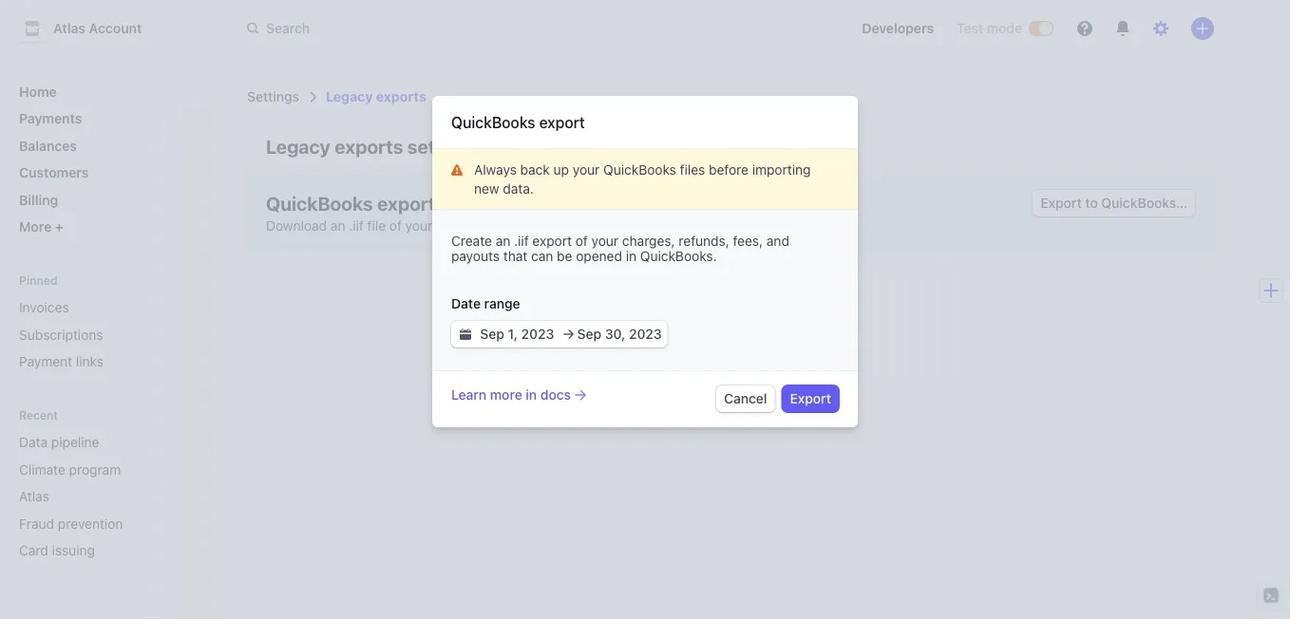 Task type: describe. For each thing, give the bounding box(es) containing it.
legacy for legacy exports settings
[[266, 135, 330, 157]]

pinned
[[19, 274, 58, 287]]

test mode
[[957, 20, 1022, 36]]

recent navigation links element
[[0, 408, 209, 566]]

cancel
[[724, 391, 767, 407]]

refunds,
[[679, 233, 729, 248]]

be for export
[[620, 218, 636, 234]]

quickbooks…
[[1101, 195, 1188, 211]]

download
[[266, 218, 327, 234]]

data pipeline link
[[11, 427, 167, 458]]

quickbooks inside always back up your quickbooks files before importing new data.
[[603, 162, 676, 178]]

payments link
[[11, 103, 194, 134]]

climate
[[19, 462, 65, 477]]

customers link
[[11, 157, 194, 188]]

balances link
[[11, 130, 194, 161]]

billing
[[19, 192, 58, 208]]

payment links link
[[11, 346, 194, 377]]

pinned element
[[11, 292, 194, 377]]

date range
[[451, 296, 520, 312]]

transaction
[[463, 218, 532, 234]]

export for export to quickbooks…
[[1041, 195, 1082, 211]]

export to quickbooks…
[[1041, 195, 1188, 211]]

of inside quickbooks export download an .iif file of your test transaction data that can be easily imported into quickbooks.
[[389, 218, 402, 234]]

that for an
[[503, 248, 528, 264]]

learn more in docs
[[451, 387, 571, 403]]

issuing
[[52, 543, 95, 559]]

svg image
[[460, 329, 471, 340]]

legacy exports settings
[[266, 135, 480, 157]]

in inside create an .iif export of your charges, refunds, fees, and payouts that can be opened in quickbooks.
[[626, 248, 637, 264]]

atlas account
[[53, 20, 142, 36]]

settings
[[247, 89, 299, 105]]

data
[[536, 218, 563, 234]]

climate program link
[[11, 454, 167, 485]]

pipeline
[[51, 435, 99, 450]]

docs
[[540, 387, 571, 403]]

.iif inside quickbooks export download an .iif file of your test transaction data that can be easily imported into quickbooks.
[[349, 218, 364, 234]]

prevention
[[58, 516, 123, 532]]

data.
[[503, 181, 534, 197]]

charges,
[[622, 233, 675, 248]]

home
[[19, 84, 57, 99]]

payouts
[[451, 248, 500, 264]]

payments
[[19, 111, 82, 126]]

recent
[[19, 409, 58, 422]]

an inside quickbooks export download an .iif file of your test transaction data that can be easily imported into quickbooks.
[[331, 218, 345, 234]]

your inside quickbooks export download an .iif file of your test transaction data that can be easily imported into quickbooks.
[[405, 218, 432, 234]]

imported
[[678, 218, 733, 234]]

atlas for atlas
[[19, 489, 49, 504]]

payment links
[[19, 354, 103, 370]]

quickbooks for quickbooks export download an .iif file of your test transaction data that can be easily imported into quickbooks.
[[266, 192, 373, 214]]

export for export
[[790, 391, 831, 407]]

pinned navigation links element
[[11, 273, 194, 377]]

notifications image
[[1115, 21, 1131, 36]]

recent element
[[0, 427, 209, 566]]

quickbooks export download an .iif file of your test transaction data that can be easily imported into quickbooks.
[[266, 192, 840, 234]]

svg image
[[451, 164, 463, 176]]

create an .iif export of your charges, refunds, fees, and payouts that can be opened in quickbooks.
[[451, 233, 789, 264]]

subscriptions link
[[11, 319, 194, 350]]

data
[[19, 435, 48, 450]]

up
[[554, 162, 569, 178]]

export to quickbooks… button
[[1033, 190, 1195, 217]]

card issuing link
[[11, 535, 167, 566]]

core navigation links element
[[11, 76, 194, 242]]

an inside create an .iif export of your charges, refunds, fees, and payouts that can be opened in quickbooks.
[[496, 233, 510, 248]]

always
[[474, 162, 517, 178]]

atlas for atlas account
[[53, 20, 86, 36]]

cancel button
[[716, 386, 775, 412]]

fraud prevention link
[[11, 508, 167, 539]]

atlas account button
[[19, 15, 161, 42]]

legacy for legacy exports
[[326, 89, 373, 105]]

billing link
[[11, 184, 194, 215]]

payment
[[19, 354, 72, 370]]

file
[[367, 218, 386, 234]]

developers
[[862, 20, 934, 36]]

your inside create an .iif export of your charges, refunds, fees, and payouts that can be opened in quickbooks.
[[591, 233, 619, 248]]

your inside always back up your quickbooks files before importing new data.
[[573, 162, 600, 178]]

that for export
[[566, 218, 591, 234]]

before
[[709, 162, 749, 178]]



Task type: vqa. For each thing, say whether or not it's contained in the screenshot.
ADD for Add URL parameters
no



Task type: locate. For each thing, give the bounding box(es) containing it.
fraud prevention
[[19, 516, 123, 532]]

that inside create an .iif export of your charges, refunds, fees, and payouts that can be opened in quickbooks.
[[503, 248, 528, 264]]

0 vertical spatial can
[[594, 218, 616, 234]]

can inside create an .iif export of your charges, refunds, fees, and payouts that can be opened in quickbooks.
[[531, 248, 553, 264]]

card
[[19, 543, 48, 559]]

quickbooks left files
[[603, 162, 676, 178]]

quickbooks. right into
[[763, 218, 840, 234]]

1 vertical spatial exports
[[335, 135, 403, 157]]

exports for legacy exports settings
[[335, 135, 403, 157]]

export for quickbooks export download an .iif file of your test transaction data that can be easily imported into quickbooks.
[[377, 192, 436, 214]]

1 horizontal spatial that
[[566, 218, 591, 234]]

legacy exports
[[326, 89, 426, 105]]

export button
[[782, 386, 839, 412]]

balances
[[19, 138, 77, 153]]

exports down legacy exports on the left of the page
[[335, 135, 403, 157]]

1 horizontal spatial export
[[1041, 195, 1082, 211]]

of right file
[[389, 218, 402, 234]]

1 horizontal spatial .iif
[[514, 233, 529, 248]]

atlas link
[[11, 481, 167, 512]]

0 vertical spatial quickbooks
[[451, 114, 535, 132]]

your left charges,
[[591, 233, 619, 248]]

can for export
[[594, 218, 616, 234]]

0 horizontal spatial of
[[389, 218, 402, 234]]

1 horizontal spatial can
[[594, 218, 616, 234]]

an
[[331, 218, 345, 234], [496, 233, 510, 248]]

1 vertical spatial quickbooks
[[603, 162, 676, 178]]

program
[[69, 462, 121, 477]]

that right the data
[[566, 218, 591, 234]]

0 horizontal spatial an
[[331, 218, 345, 234]]

test
[[957, 20, 983, 36]]

be inside quickbooks export download an .iif file of your test transaction data that can be easily imported into quickbooks.
[[620, 218, 636, 234]]

0 vertical spatial export
[[539, 114, 585, 132]]

settings
[[407, 135, 480, 157]]

0 vertical spatial export
[[1041, 195, 1082, 211]]

0 horizontal spatial can
[[531, 248, 553, 264]]

export for quickbooks export
[[539, 114, 585, 132]]

climate program
[[19, 462, 121, 477]]

0 vertical spatial quickbooks.
[[763, 218, 840, 234]]

1 horizontal spatial quickbooks.
[[763, 218, 840, 234]]

end date field
[[576, 325, 664, 344]]

your left test
[[405, 218, 432, 234]]

1 vertical spatial be
[[557, 248, 572, 264]]

quickbooks.
[[763, 218, 840, 234], [640, 248, 717, 264]]

of right the data
[[575, 233, 588, 248]]

.iif left the data
[[514, 233, 529, 248]]

atlas left account
[[53, 20, 86, 36]]

always back up your quickbooks files before importing new data.
[[474, 162, 811, 197]]

be down the data
[[557, 248, 572, 264]]

export up file
[[377, 192, 436, 214]]

into
[[737, 218, 760, 234]]

account
[[89, 20, 142, 36]]

quickbooks. inside quickbooks export download an .iif file of your test transaction data that can be easily imported into quickbooks.
[[763, 218, 840, 234]]

export inside create an .iif export of your charges, refunds, fees, and payouts that can be opened in quickbooks.
[[532, 233, 572, 248]]

your right up at the left top of page
[[573, 162, 600, 178]]

atlas
[[53, 20, 86, 36], [19, 489, 49, 504]]

invoices
[[19, 300, 69, 315]]

quickbooks
[[451, 114, 535, 132], [603, 162, 676, 178], [266, 192, 373, 214]]

of inside create an .iif export of your charges, refunds, fees, and payouts that can be opened in quickbooks.
[[575, 233, 588, 248]]

0 vertical spatial in
[[626, 248, 637, 264]]

0 vertical spatial that
[[566, 218, 591, 234]]

0 horizontal spatial that
[[503, 248, 528, 264]]

exports for legacy exports
[[376, 89, 426, 105]]

export left to
[[1041, 195, 1082, 211]]

subscriptions
[[19, 327, 103, 342]]

export
[[1041, 195, 1082, 211], [790, 391, 831, 407]]

that down transaction
[[503, 248, 528, 264]]

your
[[573, 162, 600, 178], [405, 218, 432, 234], [591, 233, 619, 248]]

export right cancel
[[790, 391, 831, 407]]

of
[[389, 218, 402, 234], [575, 233, 588, 248]]

0 horizontal spatial be
[[557, 248, 572, 264]]

1 horizontal spatial an
[[496, 233, 510, 248]]

0 horizontal spatial quickbooks.
[[640, 248, 717, 264]]

.iif left file
[[349, 218, 364, 234]]

0 horizontal spatial .iif
[[349, 218, 364, 234]]

atlas inside button
[[53, 20, 86, 36]]

developers link
[[854, 13, 942, 44]]

learn
[[451, 387, 487, 403]]

1 vertical spatial legacy
[[266, 135, 330, 157]]

start date field
[[473, 325, 561, 344]]

.iif inside create an .iif export of your charges, refunds, fees, and payouts that can be opened in quickbooks.
[[514, 233, 529, 248]]

1 horizontal spatial quickbooks
[[451, 114, 535, 132]]

1 vertical spatial in
[[526, 387, 537, 403]]

more
[[19, 219, 55, 235]]

1 vertical spatial that
[[503, 248, 528, 264]]

.iif
[[349, 218, 364, 234], [514, 233, 529, 248]]

exports
[[376, 89, 426, 105], [335, 135, 403, 157]]

home link
[[11, 76, 194, 107]]

quickbooks up always
[[451, 114, 535, 132]]

that inside quickbooks export download an .iif file of your test transaction data that can be easily imported into quickbooks.
[[566, 218, 591, 234]]

an right create
[[496, 233, 510, 248]]

1 horizontal spatial of
[[575, 233, 588, 248]]

card issuing
[[19, 543, 95, 559]]

0 vertical spatial atlas
[[53, 20, 86, 36]]

export inside quickbooks export download an .iif file of your test transaction data that can be easily imported into quickbooks.
[[377, 192, 436, 214]]

quickbooks export
[[451, 114, 585, 132]]

in left docs
[[526, 387, 537, 403]]

1 vertical spatial atlas
[[19, 489, 49, 504]]

be inside create an .iif export of your charges, refunds, fees, and payouts that can be opened in quickbooks.
[[557, 248, 572, 264]]

an left file
[[331, 218, 345, 234]]

can down the data
[[531, 248, 553, 264]]

links
[[76, 354, 103, 370]]

exports up legacy exports settings
[[376, 89, 426, 105]]

fraud
[[19, 516, 54, 532]]

quickbooks. inside create an .iif export of your charges, refunds, fees, and payouts that can be opened in quickbooks.
[[640, 248, 717, 264]]

0 vertical spatial be
[[620, 218, 636, 234]]

atlas up fraud
[[19, 489, 49, 504]]

range
[[484, 296, 520, 312]]

2 horizontal spatial quickbooks
[[603, 162, 676, 178]]

test
[[436, 218, 460, 234]]

export inside 'button'
[[790, 391, 831, 407]]

quickbooks. down easily
[[640, 248, 717, 264]]

atlas inside recent element
[[19, 489, 49, 504]]

be left easily
[[620, 218, 636, 234]]

1 vertical spatial can
[[531, 248, 553, 264]]

0 vertical spatial exports
[[376, 89, 426, 105]]

more
[[490, 387, 522, 403]]

can up 'opened'
[[594, 218, 616, 234]]

2 vertical spatial quickbooks
[[266, 192, 373, 214]]

1 vertical spatial export
[[377, 192, 436, 214]]

be
[[620, 218, 636, 234], [557, 248, 572, 264]]

0 vertical spatial legacy
[[326, 89, 373, 105]]

and
[[767, 233, 789, 248]]

quickbooks inside quickbooks export download an .iif file of your test transaction data that can be easily imported into quickbooks.
[[266, 192, 373, 214]]

1 horizontal spatial be
[[620, 218, 636, 234]]

easily
[[639, 218, 674, 234]]

export
[[539, 114, 585, 132], [377, 192, 436, 214], [532, 233, 572, 248]]

importing
[[752, 162, 811, 178]]

learn more in docs link
[[451, 386, 586, 412]]

customers
[[19, 165, 89, 181]]

settings link
[[247, 89, 299, 105]]

1 vertical spatial quickbooks.
[[640, 248, 717, 264]]

0 horizontal spatial in
[[526, 387, 537, 403]]

quickbooks for quickbooks export
[[451, 114, 535, 132]]

data pipeline
[[19, 435, 99, 450]]

2 vertical spatial export
[[532, 233, 572, 248]]

be for an
[[557, 248, 572, 264]]

1 vertical spatial export
[[790, 391, 831, 407]]

create
[[451, 233, 492, 248]]

in right 'opened'
[[626, 248, 637, 264]]

opened
[[576, 248, 622, 264]]

Search search field
[[236, 11, 771, 46]]

to
[[1085, 195, 1098, 211]]

new
[[474, 181, 499, 197]]

export inside button
[[1041, 195, 1082, 211]]

mode
[[987, 20, 1022, 36]]

export up up at the left top of page
[[539, 114, 585, 132]]

export left 'opened'
[[532, 233, 572, 248]]

can
[[594, 218, 616, 234], [531, 248, 553, 264]]

fees,
[[733, 233, 763, 248]]

search
[[266, 20, 310, 36]]

quickbooks up download
[[266, 192, 373, 214]]

back
[[520, 162, 550, 178]]

date
[[451, 296, 481, 312]]

legacy down settings link
[[266, 135, 330, 157]]

legacy up legacy exports settings
[[326, 89, 373, 105]]

can inside quickbooks export download an .iif file of your test transaction data that can be easily imported into quickbooks.
[[594, 218, 616, 234]]

1 horizontal spatial in
[[626, 248, 637, 264]]

that
[[566, 218, 591, 234], [503, 248, 528, 264]]

can for an
[[531, 248, 553, 264]]

in
[[626, 248, 637, 264], [526, 387, 537, 403]]

1 horizontal spatial atlas
[[53, 20, 86, 36]]

0 horizontal spatial atlas
[[19, 489, 49, 504]]

0 horizontal spatial export
[[790, 391, 831, 407]]

invoices link
[[11, 292, 194, 323]]

0 horizontal spatial quickbooks
[[266, 192, 373, 214]]

files
[[680, 162, 705, 178]]

more button
[[11, 211, 194, 242]]



